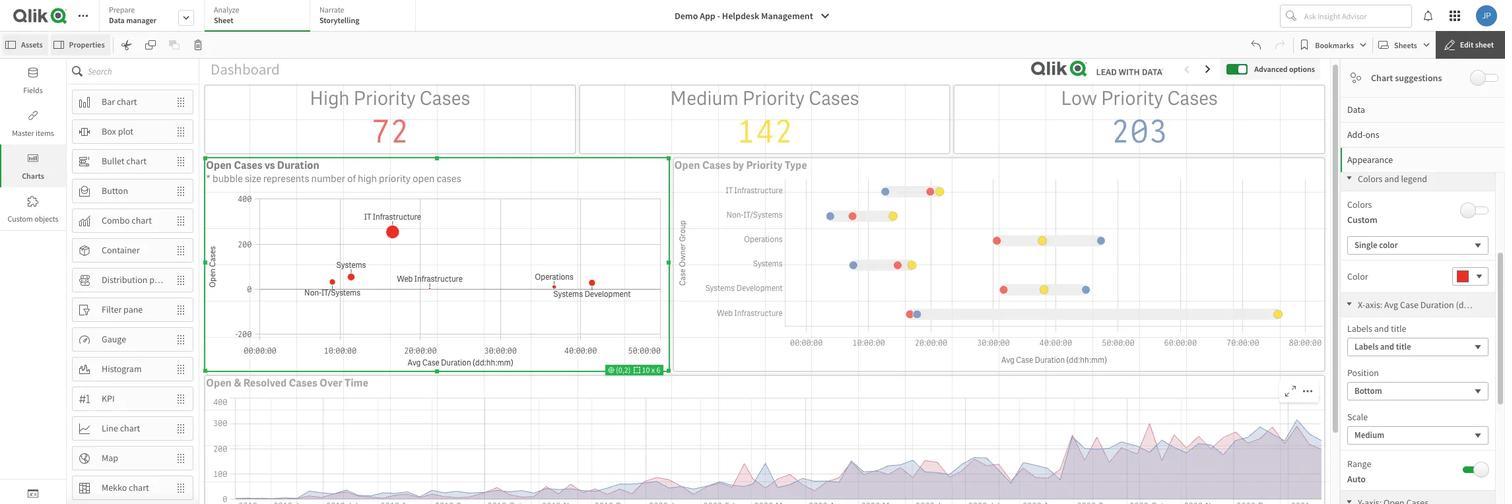 Task type: describe. For each thing, give the bounding box(es) containing it.
add-
[[1347, 129, 1366, 141]]

move image for bullet chart
[[169, 150, 193, 173]]

(0,2)
[[614, 365, 634, 375]]

medium priority cases 142
[[670, 86, 859, 152]]

james peterson image
[[1476, 5, 1497, 26]]

move image for button
[[169, 180, 193, 202]]

edit sheet
[[1460, 40, 1494, 50]]

cut image
[[121, 40, 132, 50]]

triangle bottom image for x-
[[1341, 301, 1358, 308]]

container
[[102, 244, 140, 256]]

10
[[642, 365, 650, 375]]

203
[[1111, 111, 1168, 152]]

sheet
[[214, 15, 233, 25]]

app
[[700, 10, 715, 22]]

by
[[733, 158, 744, 172]]

filter
[[102, 304, 122, 316]]

priority
[[379, 172, 411, 185]]

color
[[1347, 271, 1368, 283]]

bar
[[102, 96, 115, 108]]

data tab
[[1341, 97, 1505, 122]]

range auto
[[1347, 458, 1371, 485]]

charts button
[[0, 145, 66, 187]]

application containing 72
[[0, 0, 1505, 504]]

cases
[[437, 172, 461, 185]]

histogram
[[102, 363, 142, 375]]

number
[[311, 172, 345, 185]]

map
[[102, 452, 118, 464]]

colors for colors and legend
[[1358, 173, 1383, 185]]

high
[[310, 86, 350, 111]]

medium
[[670, 86, 739, 111]]

chart for bar chart
[[117, 96, 137, 108]]

add-ons tab
[[1341, 122, 1505, 147]]

advanced options
[[1255, 64, 1315, 74]]

priority for 142
[[742, 86, 805, 111]]

high priority cases 72
[[310, 86, 470, 152]]

fields button
[[0, 59, 66, 102]]

combo chart
[[102, 215, 152, 227]]

ons
[[1366, 129, 1380, 141]]

narrate
[[320, 5, 344, 15]]

chart
[[1371, 72, 1393, 84]]

assets
[[21, 40, 43, 50]]

chart for combo chart
[[132, 215, 152, 227]]

filter pane
[[102, 304, 143, 316]]

(dd:hh:mm)
[[1456, 299, 1502, 311]]

helpdesk
[[722, 10, 759, 22]]

tab list containing prepare
[[99, 0, 421, 33]]

move image for box plot
[[169, 120, 193, 143]]

low
[[1061, 86, 1097, 111]]

Search text field
[[88, 59, 199, 84]]

options
[[1289, 64, 1315, 74]]

142
[[736, 111, 793, 152]]

move image for histogram
[[169, 358, 193, 381]]

sheets button
[[1376, 34, 1433, 55]]

sheet
[[1475, 40, 1494, 50]]

undo image
[[1251, 40, 1262, 50]]

x-axis: avg case duration (dd:hh:mm)
[[1358, 299, 1502, 311]]

x
[[651, 365, 655, 375]]

mekko
[[102, 482, 127, 494]]

advanced
[[1255, 64, 1288, 74]]

line chart
[[102, 423, 140, 434]]

appearance tab
[[1341, 147, 1505, 172]]

charts
[[22, 171, 44, 181]]

plot for box plot
[[118, 125, 133, 137]]

object image
[[28, 153, 38, 164]]

and for title
[[1374, 323, 1389, 335]]

master items
[[12, 128, 54, 138]]

combo
[[102, 215, 130, 227]]

appearance
[[1347, 154, 1393, 166]]

distribution plot
[[102, 274, 165, 286]]

move image for container
[[169, 239, 193, 262]]

priority for 203
[[1101, 86, 1164, 111]]

72
[[371, 111, 409, 152]]

mekko chart
[[102, 482, 149, 494]]

size
[[245, 172, 261, 185]]

colors and legend
[[1358, 173, 1427, 185]]

manager
[[126, 15, 156, 25]]

open for open cases vs duration * bubble size represents number of high priority open cases
[[206, 158, 232, 172]]

open for open cases by priority type
[[674, 158, 700, 172]]

colors custom
[[1347, 199, 1378, 226]]

of
[[347, 172, 356, 185]]

case
[[1400, 299, 1419, 311]]

box plot
[[102, 125, 133, 137]]

2 custom from the left
[[1347, 214, 1378, 226]]

narrate storytelling
[[320, 5, 359, 25]]

properties button
[[51, 34, 110, 55]]

open for open & resolved cases over time
[[206, 376, 232, 390]]

bullet
[[102, 155, 124, 167]]

button
[[102, 185, 128, 197]]

properties
[[69, 40, 105, 50]]

move image for mekko chart
[[169, 477, 193, 499]]



Task type: locate. For each thing, give the bounding box(es) containing it.
management
[[761, 10, 813, 22]]

custom objects
[[8, 214, 58, 224]]

0 horizontal spatial plot
[[118, 125, 133, 137]]

chart right bullet
[[126, 155, 147, 167]]

move image for kpi
[[169, 388, 193, 410]]

box
[[102, 125, 116, 137]]

data inside tab
[[1347, 104, 1365, 116]]

storytelling
[[320, 15, 359, 25]]

colors for colors custom
[[1347, 199, 1372, 211]]

position
[[1347, 367, 1379, 379]]

1 horizontal spatial duration
[[1420, 299, 1454, 311]]

priority inside high priority cases 72
[[353, 86, 416, 111]]

colors
[[1358, 173, 1383, 185], [1347, 199, 1372, 211]]

duration inside open cases vs duration * bubble size represents number of high priority open cases
[[277, 158, 319, 172]]

plot for distribution plot
[[149, 274, 165, 286]]

legend
[[1401, 173, 1427, 185]]

1 vertical spatial plot
[[149, 274, 165, 286]]

1 vertical spatial colors
[[1347, 199, 1372, 211]]

title
[[1391, 323, 1407, 335]]

data inside prepare data manager
[[109, 15, 125, 25]]

application
[[0, 0, 1505, 504]]

custom down 'puzzle' icon
[[8, 214, 33, 224]]

auto
[[1347, 473, 1366, 485]]

link image
[[28, 110, 38, 121]]

move image for distribution plot
[[169, 269, 193, 291]]

1 move image from the top
[[169, 91, 193, 113]]

assets button
[[3, 34, 48, 55]]

1 horizontal spatial data
[[1347, 104, 1365, 116]]

1 vertical spatial duration
[[1420, 299, 1454, 311]]

move image for bar chart
[[169, 91, 193, 113]]

bullet chart
[[102, 155, 147, 167]]

copy image
[[145, 40, 156, 50]]

1 vertical spatial and
[[1374, 323, 1389, 335]]

variables image
[[28, 489, 38, 499]]

kpi
[[102, 393, 115, 405]]

and left the legend
[[1385, 173, 1399, 185]]

tab list
[[99, 0, 421, 33]]

range
[[1347, 458, 1371, 470]]

0 horizontal spatial custom
[[8, 214, 33, 224]]

4 move image from the top
[[169, 299, 193, 321]]

fields
[[23, 85, 43, 95]]

&
[[234, 376, 241, 390]]

5 move image from the top
[[169, 358, 193, 381]]

cases inside the medium priority cases 142
[[809, 86, 859, 111]]

move image down search text field
[[169, 91, 193, 113]]

colors down colors and legend
[[1347, 199, 1372, 211]]

open left by
[[674, 158, 700, 172]]

4 move image from the top
[[169, 269, 193, 291]]

chart suggestions
[[1371, 72, 1442, 84]]

chart right 'combo'
[[132, 215, 152, 227]]

time
[[345, 376, 368, 390]]

demo
[[675, 10, 698, 22]]

custom objects button
[[0, 187, 66, 230]]

1 custom from the left
[[8, 214, 33, 224]]

move image right container
[[169, 239, 193, 262]]

colors down appearance
[[1358, 173, 1383, 185]]

line
[[102, 423, 118, 434]]

priority for 72
[[353, 86, 416, 111]]

avg
[[1384, 299, 1398, 311]]

open
[[413, 172, 435, 185]]

resolved
[[243, 376, 287, 390]]

pane
[[123, 304, 143, 316]]

high
[[358, 172, 377, 185]]

2 vertical spatial triangle bottom image
[[1341, 499, 1358, 504]]

gauge
[[102, 333, 126, 345]]

open inside open cases vs duration * bubble size represents number of high priority open cases
[[206, 158, 232, 172]]

custom inside button
[[8, 214, 33, 224]]

database image
[[28, 67, 38, 78]]

custom down colors and legend
[[1347, 214, 1378, 226]]

6 move image from the top
[[169, 388, 193, 410]]

low priority cases 203
[[1061, 86, 1218, 152]]

analyze
[[214, 5, 239, 15]]

next sheet: performance image
[[1203, 64, 1214, 74]]

bubble
[[213, 172, 243, 185]]

and
[[1385, 173, 1399, 185], [1374, 323, 1389, 335]]

1 triangle bottom image from the top
[[1341, 175, 1358, 182]]

2 move image from the top
[[169, 150, 193, 173]]

triangle bottom image down appearance
[[1341, 175, 1358, 182]]

edit sheet button
[[1436, 31, 1505, 59]]

prepare data manager
[[109, 5, 156, 25]]

over
[[320, 376, 343, 390]]

6 move image from the top
[[169, 418, 193, 440]]

8 move image from the top
[[169, 477, 193, 499]]

1 horizontal spatial plot
[[149, 274, 165, 286]]

cases inside open cases vs duration * bubble size represents number of high priority open cases
[[234, 158, 262, 172]]

3 triangle bottom image from the top
[[1341, 499, 1358, 504]]

analyze sheet
[[214, 5, 239, 25]]

cases inside "low priority cases 203"
[[1167, 86, 1218, 111]]

priority
[[353, 86, 416, 111], [742, 86, 805, 111], [1101, 86, 1164, 111], [746, 158, 783, 172]]

6
[[657, 365, 661, 375]]

prepare
[[109, 5, 135, 15]]

demo app - helpdesk management button
[[667, 5, 838, 26]]

move image for gauge
[[169, 328, 193, 351]]

0 vertical spatial plot
[[118, 125, 133, 137]]

cases
[[420, 86, 470, 111], [809, 86, 859, 111], [1167, 86, 1218, 111], [234, 158, 262, 172], [702, 158, 731, 172], [289, 376, 317, 390]]

objects
[[34, 214, 58, 224]]

demo app - helpdesk management
[[675, 10, 813, 22]]

type
[[785, 158, 807, 172]]

2 move image from the top
[[169, 210, 193, 232]]

5 move image from the top
[[169, 328, 193, 351]]

open
[[206, 158, 232, 172], [674, 158, 700, 172], [206, 376, 232, 390]]

priority inside the medium priority cases 142
[[742, 86, 805, 111]]

vs
[[265, 158, 275, 172]]

chart right bar
[[117, 96, 137, 108]]

priority inside "low priority cases 203"
[[1101, 86, 1164, 111]]

items
[[36, 128, 54, 138]]

labels
[[1347, 323, 1373, 335]]

add-ons
[[1347, 129, 1380, 141]]

1 vertical spatial triangle bottom image
[[1341, 301, 1358, 308]]

chart for line chart
[[120, 423, 140, 434]]

triangle bottom image left 'axis:'
[[1341, 301, 1358, 308]]

open left the size
[[206, 158, 232, 172]]

edit
[[1460, 40, 1474, 50]]

Ask Insight Advisor text field
[[1302, 5, 1411, 26]]

x-
[[1358, 299, 1365, 311]]

plot right box
[[118, 125, 133, 137]]

-
[[717, 10, 720, 22]]

triangle bottom image down auto
[[1341, 499, 1358, 504]]

duration right vs
[[277, 158, 319, 172]]

move image for combo chart
[[169, 210, 193, 232]]

plot right distribution
[[149, 274, 165, 286]]

1 move image from the top
[[169, 120, 193, 143]]

1 horizontal spatial custom
[[1347, 214, 1378, 226]]

move image for filter pane
[[169, 299, 193, 321]]

colors inside colors custom
[[1347, 199, 1372, 211]]

*
[[206, 172, 211, 185]]

chart for mekko chart
[[129, 482, 149, 494]]

chart right line at bottom left
[[120, 423, 140, 434]]

bookmarks
[[1315, 40, 1354, 50]]

3 move image from the top
[[169, 239, 193, 262]]

move image left &
[[169, 358, 193, 381]]

open left &
[[206, 376, 232, 390]]

move image for line chart
[[169, 418, 193, 440]]

move image right combo chart
[[169, 210, 193, 232]]

puzzle image
[[28, 196, 38, 207]]

sheets
[[1394, 40, 1417, 50]]

1 vertical spatial data
[[1347, 104, 1365, 116]]

duration right case
[[1420, 299, 1454, 311]]

0 vertical spatial and
[[1385, 173, 1399, 185]]

chart for bullet chart
[[126, 155, 147, 167]]

scale
[[1347, 411, 1368, 423]]

axis:
[[1365, 299, 1383, 311]]

data down "prepare"
[[109, 15, 125, 25]]

distribution
[[102, 274, 148, 286]]

open & resolved cases over time
[[206, 376, 368, 390]]

master
[[12, 128, 34, 138]]

duration
[[277, 158, 319, 172], [1420, 299, 1454, 311]]

10 x 6
[[640, 365, 661, 375]]

and left title
[[1374, 323, 1389, 335]]

move image right line chart
[[169, 418, 193, 440]]

delete image
[[193, 40, 203, 50]]

move image
[[169, 91, 193, 113], [169, 210, 193, 232], [169, 239, 193, 262], [169, 299, 193, 321], [169, 358, 193, 381], [169, 418, 193, 440]]

scatter chart image
[[1351, 73, 1361, 83]]

3 move image from the top
[[169, 180, 193, 202]]

7 move image from the top
[[169, 447, 193, 470]]

0 vertical spatial duration
[[277, 158, 319, 172]]

chart right mekko
[[129, 482, 149, 494]]

move image right pane
[[169, 299, 193, 321]]

open cases vs duration * bubble size represents number of high priority open cases
[[206, 158, 461, 185]]

data up add- at the top of page
[[1347, 104, 1365, 116]]

0 vertical spatial colors
[[1358, 173, 1383, 185]]

data
[[109, 15, 125, 25], [1347, 104, 1365, 116]]

triangle bottom image
[[1341, 175, 1358, 182], [1341, 301, 1358, 308], [1341, 499, 1358, 504]]

cases inside high priority cases 72
[[420, 86, 470, 111]]

triangle bottom image for colors
[[1341, 175, 1358, 182]]

and for legend
[[1385, 173, 1399, 185]]

move image
[[169, 120, 193, 143], [169, 150, 193, 173], [169, 180, 193, 202], [169, 269, 193, 291], [169, 328, 193, 351], [169, 388, 193, 410], [169, 447, 193, 470], [169, 477, 193, 499]]

2 triangle bottom image from the top
[[1341, 301, 1358, 308]]

0 horizontal spatial data
[[109, 15, 125, 25]]

suggestions
[[1395, 72, 1442, 84]]

0 vertical spatial triangle bottom image
[[1341, 175, 1358, 182]]

0 vertical spatial data
[[109, 15, 125, 25]]

move image for map
[[169, 447, 193, 470]]

0 horizontal spatial duration
[[277, 158, 319, 172]]

open cases by priority type
[[674, 158, 807, 172]]



Task type: vqa. For each thing, say whether or not it's contained in the screenshot.
the top Data
yes



